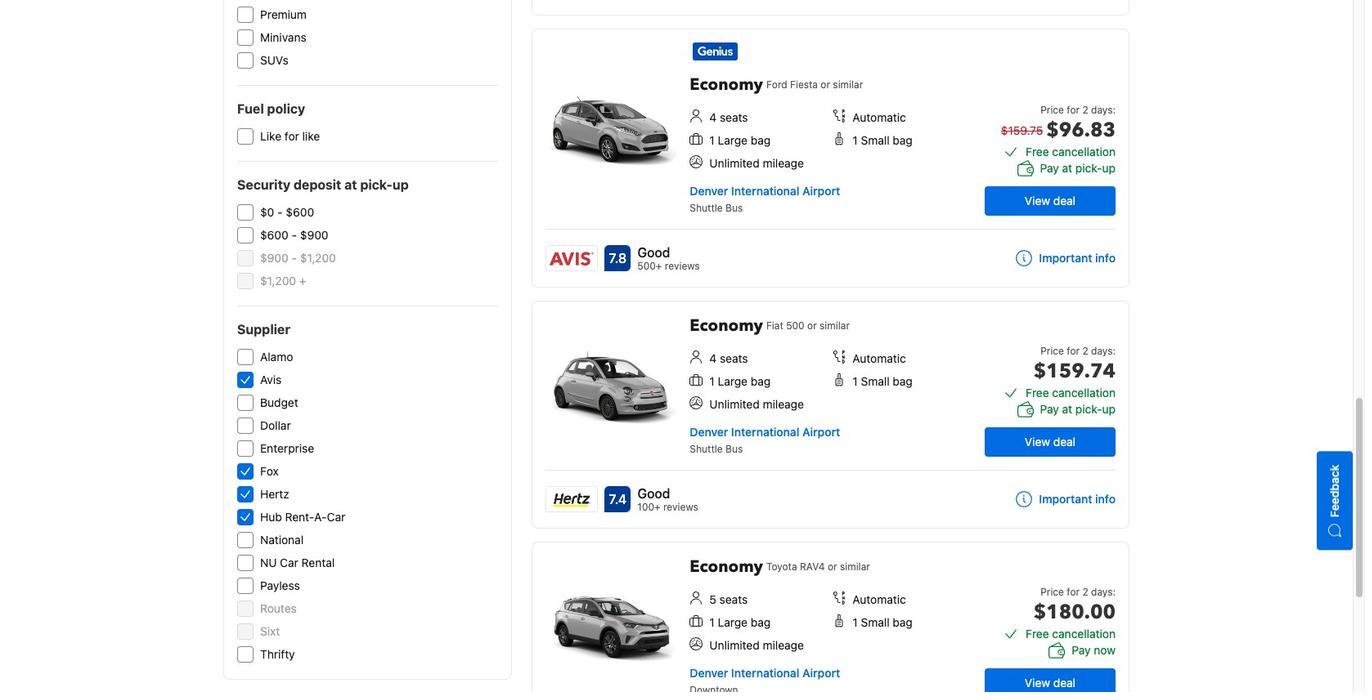 Task type: vqa. For each thing, say whether or not it's contained in the screenshot.
600+ for 7.8
no



Task type: describe. For each thing, give the bounding box(es) containing it.
fox
[[260, 465, 279, 479]]

customer rating 7.8 good element
[[638, 243, 700, 263]]

reviews for 7.8
[[665, 260, 700, 272]]

shuttle for denver international airport button corresponding to economy fiat 500 or similar
[[690, 443, 723, 456]]

1 vertical spatial $900
[[260, 251, 289, 265]]

3 denver from the top
[[690, 667, 728, 681]]

info for 1st important info button from the top
[[1096, 251, 1116, 265]]

suvs
[[260, 53, 289, 67]]

1 airport from the top
[[803, 184, 840, 198]]

pick- for $159.75
[[1076, 161, 1102, 175]]

free cancellation for $180.00
[[1026, 628, 1116, 641]]

2 important info from the top
[[1039, 492, 1116, 506]]

$96.83
[[1047, 117, 1116, 144]]

2 airport from the top
[[803, 425, 840, 439]]

good for 7.8
[[638, 245, 670, 260]]

1 international from the top
[[731, 184, 800, 198]]

1 horizontal spatial car
[[327, 511, 345, 524]]

- for $600
[[292, 228, 297, 242]]

unlimited for economy toyota rav4 or similar
[[710, 639, 760, 653]]

7.4 element
[[605, 487, 631, 513]]

denver international airport
[[690, 667, 840, 681]]

or for economy toyota rav4 or similar
[[828, 561, 837, 574]]

1 horizontal spatial $1,200
[[300, 251, 336, 265]]

seats for economy fiat 500 or similar
[[720, 352, 748, 366]]

enterprise
[[260, 442, 314, 456]]

hub
[[260, 511, 282, 524]]

1 automatic from the top
[[853, 110, 906, 124]]

2 denver international airport shuttle bus from the top
[[690, 425, 840, 456]]

denver international airport button for economy fiat 500 or similar
[[690, 425, 840, 439]]

supplier
[[237, 322, 290, 337]]

1 horizontal spatial $900
[[300, 228, 329, 242]]

product card group containing $96.83
[[532, 29, 1136, 288]]

1 small bag for economy fiat 500 or similar
[[853, 375, 913, 389]]

similar for economy toyota rav4 or similar
[[840, 561, 870, 574]]

2 important from the top
[[1039, 492, 1093, 506]]

economy toyota rav4 or similar
[[690, 556, 870, 578]]

security deposit at pick-up
[[237, 178, 409, 192]]

shuttle for 1st denver international airport button from the top of the page
[[690, 202, 723, 214]]

1 denver from the top
[[690, 184, 728, 198]]

price for $180.00
[[1041, 587, 1064, 599]]

2 denver from the top
[[690, 425, 728, 439]]

deal for $159.75
[[1054, 194, 1076, 208]]

small for economy fiat 500 or similar
[[861, 375, 890, 389]]

up for $159.75
[[1102, 161, 1116, 175]]

pick- for $159.74
[[1076, 403, 1102, 416]]

product card group containing $180.00
[[532, 542, 1130, 693]]

pay for $180.00
[[1072, 644, 1091, 658]]

for for $159.75
[[1067, 104, 1080, 116]]

cancellation for $159.75
[[1052, 145, 1116, 159]]

economy for economy fiat 500 or similar
[[690, 315, 763, 337]]

fuel
[[237, 101, 264, 116]]

500
[[786, 320, 805, 332]]

toyota
[[767, 561, 797, 574]]

7.8
[[609, 251, 627, 266]]

or for economy fiat 500 or similar
[[808, 320, 817, 332]]

3 airport from the top
[[803, 667, 840, 681]]

5 seats
[[710, 593, 748, 607]]

3 international from the top
[[731, 667, 800, 681]]

ford
[[767, 79, 788, 91]]

1 large from the top
[[718, 133, 748, 147]]

view deal button for $159.75
[[985, 187, 1116, 216]]

now
[[1094, 644, 1116, 658]]

feedback button
[[1317, 452, 1353, 551]]

0 horizontal spatial car
[[280, 556, 298, 570]]

pay for $159.75
[[1040, 161, 1059, 175]]

100+
[[638, 502, 661, 514]]

1 denver international airport button from the top
[[690, 184, 840, 198]]

1 vertical spatial $1,200
[[260, 274, 296, 288]]

like for like
[[260, 129, 320, 143]]

1 vertical spatial at
[[344, 178, 357, 192]]

view deal button for $159.74
[[985, 428, 1116, 457]]

1 unlimited mileage from the top
[[710, 156, 804, 170]]

500+
[[638, 260, 662, 272]]

$180.00
[[1034, 600, 1116, 627]]

1 seats from the top
[[720, 110, 748, 124]]

mileage for economy fiat 500 or similar
[[763, 398, 804, 412]]

for left like
[[285, 129, 299, 143]]

2 for $159.75
[[1083, 104, 1089, 116]]

small for economy toyota rav4 or similar
[[861, 616, 890, 630]]

nu
[[260, 556, 277, 570]]

similar for economy fiat 500 or similar
[[820, 320, 850, 332]]

customer rating 7.4 good element
[[638, 484, 699, 504]]

view for $180.00
[[1025, 677, 1050, 690]]

1 important info button from the top
[[1016, 250, 1116, 267]]

view deal for $180.00
[[1025, 677, 1076, 690]]

good 100+ reviews
[[638, 487, 699, 514]]

large for economy toyota rav4 or similar
[[718, 616, 748, 630]]

cancellation for $159.74
[[1052, 386, 1116, 400]]

1 1 large bag from the top
[[710, 133, 771, 147]]

price for $159.74
[[1041, 345, 1064, 358]]

1 large bag for economy fiat 500 or similar
[[710, 375, 771, 389]]

dollar
[[260, 419, 291, 433]]

bus for denver international airport button corresponding to economy fiat 500 or similar
[[726, 443, 743, 456]]

price for 2 days: $180.00
[[1034, 587, 1116, 627]]

deposit
[[294, 178, 341, 192]]

a-
[[314, 511, 327, 524]]

sixt
[[260, 625, 280, 639]]

hub rent-a-car
[[260, 511, 345, 524]]

budget
[[260, 396, 298, 410]]

1 4 seats from the top
[[710, 110, 748, 124]]

2 4 from the top
[[710, 352, 717, 366]]

bus for 1st denver international airport button from the top of the page
[[726, 202, 743, 214]]

1 product card group from the top
[[532, 0, 1130, 16]]

1 denver international airport shuttle bus from the top
[[690, 184, 840, 214]]

minivans
[[260, 30, 307, 44]]

1 vertical spatial $600
[[260, 228, 289, 242]]

premium
[[260, 7, 307, 21]]

7.4
[[609, 493, 627, 507]]

- for $900
[[292, 251, 297, 265]]

supplied by rc - avis image
[[547, 246, 597, 271]]

rental
[[302, 556, 335, 570]]

2 4 seats from the top
[[710, 352, 748, 366]]



Task type: locate. For each thing, give the bounding box(es) containing it.
4 product card group from the top
[[532, 542, 1130, 693]]

good for 7.4
[[638, 487, 670, 502]]

denver down 5
[[690, 667, 728, 681]]

0 vertical spatial large
[[718, 133, 748, 147]]

2 vertical spatial economy
[[690, 556, 763, 578]]

price inside price for 2 days: $159.74
[[1041, 345, 1064, 358]]

0 vertical spatial airport
[[803, 184, 840, 198]]

2 vertical spatial unlimited mileage
[[710, 639, 804, 653]]

large down economy fiat 500 or similar on the top right of the page
[[718, 375, 748, 389]]

shuttle
[[690, 202, 723, 214], [690, 443, 723, 456]]

5
[[710, 593, 717, 607]]

1 small bag for economy toyota rav4 or similar
[[853, 616, 913, 630]]

pay
[[1040, 161, 1059, 175], [1040, 403, 1059, 416], [1072, 644, 1091, 658]]

2 vertical spatial view
[[1025, 677, 1050, 690]]

1 view from the top
[[1025, 194, 1050, 208]]

bus
[[726, 202, 743, 214], [726, 443, 743, 456]]

2 2 from the top
[[1083, 345, 1089, 358]]

3 1 small bag from the top
[[853, 616, 913, 630]]

important info
[[1039, 251, 1116, 265], [1039, 492, 1116, 506]]

routes
[[260, 602, 297, 616]]

3 2 from the top
[[1083, 587, 1089, 599]]

0 vertical spatial car
[[327, 511, 345, 524]]

denver up customer rating 7.8 good element
[[690, 184, 728, 198]]

$600
[[286, 205, 314, 219], [260, 228, 289, 242]]

similar for economy ford fiesta or similar
[[833, 79, 863, 91]]

info
[[1096, 251, 1116, 265], [1096, 492, 1116, 506]]

automatic for economy toyota rav4 or similar
[[853, 593, 906, 607]]

good inside the good 100+ reviews
[[638, 487, 670, 502]]

3 price from the top
[[1041, 587, 1064, 599]]

unlimited mileage for economy fiat 500 or similar
[[710, 398, 804, 412]]

similar right fiesta
[[833, 79, 863, 91]]

1 vertical spatial 4 seats
[[710, 352, 748, 366]]

1 large bag
[[710, 133, 771, 147], [710, 375, 771, 389], [710, 616, 771, 630]]

free for $180.00
[[1026, 628, 1049, 641]]

3 deal from the top
[[1054, 677, 1076, 690]]

1 vertical spatial 4
[[710, 352, 717, 366]]

2 product card group from the top
[[532, 29, 1136, 288]]

$900
[[300, 228, 329, 242], [260, 251, 289, 265]]

mileage down fiat
[[763, 398, 804, 412]]

1 vertical spatial price
[[1041, 345, 1064, 358]]

hertz
[[260, 488, 289, 502]]

1 vertical spatial cancellation
[[1052, 386, 1116, 400]]

+
[[299, 274, 306, 288]]

deal down "$159.74" at the right of the page
[[1054, 435, 1076, 449]]

similar inside economy ford fiesta or similar
[[833, 79, 863, 91]]

0 vertical spatial view
[[1025, 194, 1050, 208]]

unlimited for economy fiat 500 or similar
[[710, 398, 760, 412]]

cancellation for $180.00
[[1052, 628, 1116, 641]]

fiesta
[[790, 79, 818, 91]]

2 small from the top
[[861, 375, 890, 389]]

free cancellation down $96.83
[[1026, 145, 1116, 159]]

2 vertical spatial 2
[[1083, 587, 1089, 599]]

1 vertical spatial unlimited
[[710, 398, 760, 412]]

2 vertical spatial view deal
[[1025, 677, 1076, 690]]

view deal
[[1025, 194, 1076, 208], [1025, 435, 1076, 449], [1025, 677, 1076, 690]]

2 vertical spatial pay
[[1072, 644, 1091, 658]]

product card group containing $159.74
[[532, 301, 1136, 529]]

pick- right deposit
[[360, 178, 393, 192]]

2 vertical spatial denver
[[690, 667, 728, 681]]

free for $159.74
[[1026, 386, 1049, 400]]

free cancellation down $180.00
[[1026, 628, 1116, 641]]

view for $159.74
[[1025, 435, 1050, 449]]

price for $159.75
[[1041, 104, 1064, 116]]

3 automatic from the top
[[853, 593, 906, 607]]

3 denver international airport button from the top
[[690, 667, 840, 681]]

1 view deal button from the top
[[985, 187, 1116, 216]]

1 cancellation from the top
[[1052, 145, 1116, 159]]

2 free from the top
[[1026, 386, 1049, 400]]

economy ford fiesta or similar
[[690, 74, 863, 96]]

cancellation down "$159.74" at the right of the page
[[1052, 386, 1116, 400]]

days: for $159.75
[[1091, 104, 1116, 116]]

economy left ford
[[690, 74, 763, 96]]

- down $600 - $900
[[292, 251, 297, 265]]

rav4
[[800, 561, 825, 574]]

view for $159.75
[[1025, 194, 1050, 208]]

or right fiesta
[[821, 79, 830, 91]]

$159.75
[[1001, 124, 1043, 137]]

seats down economy fiat 500 or similar on the top right of the page
[[720, 352, 748, 366]]

2 international from the top
[[731, 425, 800, 439]]

2 large from the top
[[718, 375, 748, 389]]

rent-
[[285, 511, 314, 524]]

price up "$159.74" at the right of the page
[[1041, 345, 1064, 358]]

1 free cancellation from the top
[[1026, 145, 1116, 159]]

1 deal from the top
[[1054, 194, 1076, 208]]

avis
[[260, 373, 282, 387]]

view down $159.75
[[1025, 194, 1050, 208]]

0 vertical spatial economy
[[690, 74, 763, 96]]

$1,200
[[300, 251, 336, 265], [260, 274, 296, 288]]

3 cancellation from the top
[[1052, 628, 1116, 641]]

supplied by hertz image
[[547, 488, 597, 512]]

0 vertical spatial reviews
[[665, 260, 700, 272]]

free for $159.75
[[1026, 145, 1049, 159]]

feedback
[[1328, 465, 1342, 518]]

view down "$159.74" at the right of the page
[[1025, 435, 1050, 449]]

view deal for $159.75
[[1025, 194, 1076, 208]]

1 vertical spatial seats
[[720, 352, 748, 366]]

view deal button
[[985, 187, 1116, 216], [985, 428, 1116, 457], [985, 669, 1116, 693]]

$900 up $1,200 +
[[260, 251, 289, 265]]

or right 500
[[808, 320, 817, 332]]

at for $159.75
[[1062, 161, 1073, 175]]

cancellation up pay now
[[1052, 628, 1116, 641]]

large for economy fiat 500 or similar
[[718, 375, 748, 389]]

mileage for economy toyota rav4 or similar
[[763, 639, 804, 653]]

0 vertical spatial denver
[[690, 184, 728, 198]]

small
[[861, 133, 890, 147], [861, 375, 890, 389], [861, 616, 890, 630]]

for up $180.00
[[1067, 587, 1080, 599]]

1 vertical spatial large
[[718, 375, 748, 389]]

pay at pick-up down "$159.74" at the right of the page
[[1040, 403, 1116, 416]]

1 vertical spatial mileage
[[763, 398, 804, 412]]

free down $159.75
[[1026, 145, 1049, 159]]

0 vertical spatial unlimited mileage
[[710, 156, 804, 170]]

2 automatic from the top
[[853, 352, 906, 366]]

1 vertical spatial economy
[[690, 315, 763, 337]]

large
[[718, 133, 748, 147], [718, 375, 748, 389], [718, 616, 748, 630]]

0 vertical spatial view deal
[[1025, 194, 1076, 208]]

alamo
[[260, 350, 293, 364]]

denver up customer rating 7.4 good element
[[690, 425, 728, 439]]

2 vertical spatial at
[[1062, 403, 1073, 416]]

days: inside price for 2 days: $180.00
[[1091, 587, 1116, 599]]

2 up $96.83
[[1083, 104, 1089, 116]]

pick- down "$159.74" at the right of the page
[[1076, 403, 1102, 416]]

2 vertical spatial view deal button
[[985, 669, 1116, 693]]

free cancellation for $159.75
[[1026, 145, 1116, 159]]

2 vertical spatial free cancellation
[[1026, 628, 1116, 641]]

view deal down pay now
[[1025, 677, 1076, 690]]

1 vertical spatial pick-
[[360, 178, 393, 192]]

good
[[638, 245, 670, 260], [638, 487, 670, 502]]

unlimited mileage up denver international airport
[[710, 639, 804, 653]]

shuttle up customer rating 7.8 good element
[[690, 202, 723, 214]]

$600 - $900
[[260, 228, 329, 242]]

1 vertical spatial deal
[[1054, 435, 1076, 449]]

or inside economy toyota rav4 or similar
[[828, 561, 837, 574]]

economy fiat 500 or similar
[[690, 315, 850, 337]]

1 bus from the top
[[726, 202, 743, 214]]

0 vertical spatial free
[[1026, 145, 1049, 159]]

2 vertical spatial days:
[[1091, 587, 1116, 599]]

at right deposit
[[344, 178, 357, 192]]

0 vertical spatial 1 large bag
[[710, 133, 771, 147]]

0 vertical spatial at
[[1062, 161, 1073, 175]]

3 product card group from the top
[[532, 301, 1136, 529]]

2 1 small bag from the top
[[853, 375, 913, 389]]

1 small bag
[[853, 133, 913, 147], [853, 375, 913, 389], [853, 616, 913, 630]]

fuel policy
[[237, 101, 305, 116]]

0 vertical spatial denver international airport button
[[690, 184, 840, 198]]

unlimited mileage
[[710, 156, 804, 170], [710, 398, 804, 412], [710, 639, 804, 653]]

0 vertical spatial important info button
[[1016, 250, 1116, 267]]

4 seats down economy fiat 500 or similar on the top right of the page
[[710, 352, 748, 366]]

1 days: from the top
[[1091, 104, 1116, 116]]

2 vertical spatial price
[[1041, 587, 1064, 599]]

fiat
[[767, 320, 784, 332]]

1 vertical spatial days:
[[1091, 345, 1116, 358]]

0 vertical spatial $1,200
[[300, 251, 336, 265]]

similar
[[833, 79, 863, 91], [820, 320, 850, 332], [840, 561, 870, 574]]

3 small from the top
[[861, 616, 890, 630]]

for inside price for 2 days: $159.75 $96.83
[[1067, 104, 1080, 116]]

like
[[302, 129, 320, 143]]

3 unlimited mileage from the top
[[710, 639, 804, 653]]

2 unlimited mileage from the top
[[710, 398, 804, 412]]

economy left fiat
[[690, 315, 763, 337]]

national
[[260, 533, 304, 547]]

or inside economy ford fiesta or similar
[[821, 79, 830, 91]]

2 vertical spatial up
[[1102, 403, 1116, 416]]

mileage
[[763, 156, 804, 170], [763, 398, 804, 412], [763, 639, 804, 653]]

2 vertical spatial denver international airport button
[[690, 667, 840, 681]]

1 small from the top
[[861, 133, 890, 147]]

4 seats down economy ford fiesta or similar
[[710, 110, 748, 124]]

or right rav4
[[828, 561, 837, 574]]

at
[[1062, 161, 1073, 175], [344, 178, 357, 192], [1062, 403, 1073, 416]]

$600 down $0
[[260, 228, 289, 242]]

0 vertical spatial mileage
[[763, 156, 804, 170]]

2 vertical spatial pick-
[[1076, 403, 1102, 416]]

0 vertical spatial -
[[277, 205, 283, 219]]

0 vertical spatial up
[[1102, 161, 1116, 175]]

good right the 7.8
[[638, 245, 670, 260]]

days: up "$159.74" at the right of the page
[[1091, 345, 1116, 358]]

4 down economy fiat 500 or similar on the top right of the page
[[710, 352, 717, 366]]

reviews inside the good 100+ reviews
[[663, 502, 699, 514]]

reviews right 500+
[[665, 260, 700, 272]]

info for first important info button from the bottom of the page
[[1096, 492, 1116, 506]]

0 vertical spatial important
[[1039, 251, 1093, 265]]

2 1 large bag from the top
[[710, 375, 771, 389]]

for inside price for 2 days: $159.74
[[1067, 345, 1080, 358]]

1 mileage from the top
[[763, 156, 804, 170]]

seats down economy ford fiesta or similar
[[720, 110, 748, 124]]

mileage down ford
[[763, 156, 804, 170]]

view deal down $159.75
[[1025, 194, 1076, 208]]

days: inside price for 2 days: $159.75 $96.83
[[1091, 104, 1116, 116]]

$159.74
[[1034, 358, 1116, 385]]

- right $0
[[277, 205, 283, 219]]

- up "$900 - $1,200"
[[292, 228, 297, 242]]

pay now
[[1072, 644, 1116, 658]]

2 up $180.00
[[1083, 587, 1089, 599]]

or inside economy fiat 500 or similar
[[808, 320, 817, 332]]

view deal button down pay now
[[985, 669, 1116, 693]]

pay at pick-up for $159.75
[[1040, 161, 1116, 175]]

reviews inside good 500+ reviews
[[665, 260, 700, 272]]

2 shuttle from the top
[[690, 443, 723, 456]]

2 seats from the top
[[720, 352, 748, 366]]

at down "$159.74" at the right of the page
[[1062, 403, 1073, 416]]

1 vertical spatial or
[[808, 320, 817, 332]]

good inside good 500+ reviews
[[638, 245, 670, 260]]

economy for economy toyota rav4 or similar
[[690, 556, 763, 578]]

0 vertical spatial international
[[731, 184, 800, 198]]

days: for $159.74
[[1091, 345, 1116, 358]]

free cancellation for $159.74
[[1026, 386, 1116, 400]]

nu car rental
[[260, 556, 335, 570]]

3 free from the top
[[1026, 628, 1049, 641]]

$900 up "$900 - $1,200"
[[300, 228, 329, 242]]

2 mileage from the top
[[763, 398, 804, 412]]

3 mileage from the top
[[763, 639, 804, 653]]

1 info from the top
[[1096, 251, 1116, 265]]

0 vertical spatial price
[[1041, 104, 1064, 116]]

1 vertical spatial up
[[393, 178, 409, 192]]

2 important info button from the top
[[1016, 492, 1116, 508]]

1 4 from the top
[[710, 110, 717, 124]]

0 vertical spatial $600
[[286, 205, 314, 219]]

price inside price for 2 days: $180.00
[[1041, 587, 1064, 599]]

automatic for economy fiat 500 or similar
[[853, 352, 906, 366]]

1 good from the top
[[638, 245, 670, 260]]

2 vertical spatial small
[[861, 616, 890, 630]]

2 price from the top
[[1041, 345, 1064, 358]]

1 large bag down the 5 seats on the bottom
[[710, 616, 771, 630]]

$600 up $600 - $900
[[286, 205, 314, 219]]

airport
[[803, 184, 840, 198], [803, 425, 840, 439], [803, 667, 840, 681]]

price for 2 days: $159.75 $96.83
[[1001, 104, 1116, 144]]

reviews right 100+
[[663, 502, 699, 514]]

bag
[[751, 133, 771, 147], [893, 133, 913, 147], [751, 375, 771, 389], [893, 375, 913, 389], [751, 616, 771, 630], [893, 616, 913, 630]]

1 large bag for economy toyota rav4 or similar
[[710, 616, 771, 630]]

1 vertical spatial free cancellation
[[1026, 386, 1116, 400]]

view deal button down "$159.74" at the right of the page
[[985, 428, 1116, 457]]

2 deal from the top
[[1054, 435, 1076, 449]]

or for economy ford fiesta or similar
[[821, 79, 830, 91]]

price up $96.83
[[1041, 104, 1064, 116]]

price up $180.00
[[1041, 587, 1064, 599]]

for inside price for 2 days: $180.00
[[1067, 587, 1080, 599]]

2 up "$159.74" at the right of the page
[[1083, 345, 1089, 358]]

4 down economy ford fiesta or similar
[[710, 110, 717, 124]]

2 denver international airport button from the top
[[690, 425, 840, 439]]

1 pay at pick-up from the top
[[1040, 161, 1116, 175]]

view deal button down $159.75
[[985, 187, 1116, 216]]

deal for $159.74
[[1054, 435, 1076, 449]]

like
[[260, 129, 281, 143]]

for for $159.74
[[1067, 345, 1080, 358]]

3 view deal button from the top
[[985, 669, 1116, 693]]

days: for $180.00
[[1091, 587, 1116, 599]]

7.8 element
[[605, 245, 631, 272]]

2 economy from the top
[[690, 315, 763, 337]]

1 vertical spatial international
[[731, 425, 800, 439]]

car right rent-
[[327, 511, 345, 524]]

2 vertical spatial cancellation
[[1052, 628, 1116, 641]]

2 vertical spatial or
[[828, 561, 837, 574]]

denver international airport button
[[690, 184, 840, 198], [690, 425, 840, 439], [690, 667, 840, 681]]

1 2 from the top
[[1083, 104, 1089, 116]]

3 economy from the top
[[690, 556, 763, 578]]

1 vertical spatial info
[[1096, 492, 1116, 506]]

2 vertical spatial airport
[[803, 667, 840, 681]]

1 vertical spatial unlimited mileage
[[710, 398, 804, 412]]

security
[[237, 178, 290, 192]]

thrifty
[[260, 648, 295, 662]]

days: up $180.00
[[1091, 587, 1116, 599]]

free cancellation down "$159.74" at the right of the page
[[1026, 386, 1116, 400]]

1 important info from the top
[[1039, 251, 1116, 265]]

cancellation
[[1052, 145, 1116, 159], [1052, 386, 1116, 400], [1052, 628, 1116, 641]]

2 inside price for 2 days: $159.75 $96.83
[[1083, 104, 1089, 116]]

price inside price for 2 days: $159.75 $96.83
[[1041, 104, 1064, 116]]

unlimited mileage for economy toyota rav4 or similar
[[710, 639, 804, 653]]

2 days: from the top
[[1091, 345, 1116, 358]]

2 inside price for 2 days: $159.74
[[1083, 345, 1089, 358]]

1 vertical spatial similar
[[820, 320, 850, 332]]

similar inside economy fiat 500 or similar
[[820, 320, 850, 332]]

1 large bag down economy fiat 500 or similar on the top right of the page
[[710, 375, 771, 389]]

$1,200 +
[[260, 274, 306, 288]]

pay down "$159.74" at the right of the page
[[1040, 403, 1059, 416]]

for for $180.00
[[1067, 587, 1080, 599]]

at down $96.83
[[1062, 161, 1073, 175]]

0 vertical spatial pay
[[1040, 161, 1059, 175]]

shuttle up customer rating 7.4 good element
[[690, 443, 723, 456]]

1 vertical spatial car
[[280, 556, 298, 570]]

pay at pick-up for $159.74
[[1040, 403, 1116, 416]]

3 view deal from the top
[[1025, 677, 1076, 690]]

free down $180.00
[[1026, 628, 1049, 641]]

0 vertical spatial 4
[[710, 110, 717, 124]]

car right nu
[[280, 556, 298, 570]]

$0 - $600
[[260, 205, 314, 219]]

similar inside economy toyota rav4 or similar
[[840, 561, 870, 574]]

days:
[[1091, 104, 1116, 116], [1091, 345, 1116, 358], [1091, 587, 1116, 599]]

1 important from the top
[[1039, 251, 1093, 265]]

seats for economy toyota rav4 or similar
[[720, 593, 748, 607]]

0 vertical spatial cancellation
[[1052, 145, 1116, 159]]

3 1 large bag from the top
[[710, 616, 771, 630]]

2 view from the top
[[1025, 435, 1050, 449]]

pay at pick-up down $96.83
[[1040, 161, 1116, 175]]

seats right 5
[[720, 593, 748, 607]]

1 vertical spatial view deal
[[1025, 435, 1076, 449]]

similar right 500
[[820, 320, 850, 332]]

pay down price for 2 days: $159.75 $96.83
[[1040, 161, 1059, 175]]

view deal down "$159.74" at the right of the page
[[1025, 435, 1076, 449]]

1 vertical spatial important
[[1039, 492, 1093, 506]]

0 vertical spatial automatic
[[853, 110, 906, 124]]

reviews
[[665, 260, 700, 272], [663, 502, 699, 514]]

economy
[[690, 74, 763, 96], [690, 315, 763, 337], [690, 556, 763, 578]]

3 view from the top
[[1025, 677, 1050, 690]]

0 vertical spatial info
[[1096, 251, 1116, 265]]

1 large bag down economy ford fiesta or similar
[[710, 133, 771, 147]]

1 vertical spatial -
[[292, 228, 297, 242]]

1 vertical spatial good
[[638, 487, 670, 502]]

1 vertical spatial 1 small bag
[[853, 375, 913, 389]]

view
[[1025, 194, 1050, 208], [1025, 435, 1050, 449], [1025, 677, 1050, 690]]

1 economy from the top
[[690, 74, 763, 96]]

for up $96.83
[[1067, 104, 1080, 116]]

1 price from the top
[[1041, 104, 1064, 116]]

3 unlimited from the top
[[710, 639, 760, 653]]

free down "$159.74" at the right of the page
[[1026, 386, 1049, 400]]

international
[[731, 184, 800, 198], [731, 425, 800, 439], [731, 667, 800, 681]]

1 vertical spatial pay at pick-up
[[1040, 403, 1116, 416]]

2 view deal from the top
[[1025, 435, 1076, 449]]

good 500+ reviews
[[638, 245, 700, 272]]

0 vertical spatial 2
[[1083, 104, 1089, 116]]

at for $159.74
[[1062, 403, 1073, 416]]

1 unlimited from the top
[[710, 156, 760, 170]]

1 vertical spatial 2
[[1083, 345, 1089, 358]]

3 days: from the top
[[1091, 587, 1116, 599]]

large down the 5 seats on the bottom
[[718, 616, 748, 630]]

4
[[710, 110, 717, 124], [710, 352, 717, 366]]

2 vertical spatial automatic
[[853, 593, 906, 607]]

1 vertical spatial pay
[[1040, 403, 1059, 416]]

1 view deal from the top
[[1025, 194, 1076, 208]]

2 vertical spatial seats
[[720, 593, 748, 607]]

1 vertical spatial automatic
[[853, 352, 906, 366]]

0 vertical spatial days:
[[1091, 104, 1116, 116]]

view down $180.00
[[1025, 677, 1050, 690]]

0 vertical spatial deal
[[1054, 194, 1076, 208]]

$1,200 up +
[[300, 251, 336, 265]]

unlimited mileage down economy fiat 500 or similar on the top right of the page
[[710, 398, 804, 412]]

cancellation down $96.83
[[1052, 145, 1116, 159]]

pick- down $96.83
[[1076, 161, 1102, 175]]

- for $0
[[277, 205, 283, 219]]

2 free cancellation from the top
[[1026, 386, 1116, 400]]

0 vertical spatial free cancellation
[[1026, 145, 1116, 159]]

policy
[[267, 101, 305, 116]]

for up "$159.74" at the right of the page
[[1067, 345, 1080, 358]]

$0
[[260, 205, 274, 219]]

price
[[1041, 104, 1064, 116], [1041, 345, 1064, 358], [1041, 587, 1064, 599]]

unlimited mileage down economy ford fiesta or similar
[[710, 156, 804, 170]]

days: inside price for 2 days: $159.74
[[1091, 345, 1116, 358]]

up for $159.74
[[1102, 403, 1116, 416]]

2 vertical spatial international
[[731, 667, 800, 681]]

$900 - $1,200
[[260, 251, 336, 265]]

2 vertical spatial mileage
[[763, 639, 804, 653]]

1 vertical spatial view deal button
[[985, 428, 1116, 457]]

view deal for $159.74
[[1025, 435, 1076, 449]]

deal down $96.83
[[1054, 194, 1076, 208]]

or
[[821, 79, 830, 91], [808, 320, 817, 332], [828, 561, 837, 574]]

deal down pay now
[[1054, 677, 1076, 690]]

pay for $159.74
[[1040, 403, 1059, 416]]

reviews for 7.4
[[663, 502, 699, 514]]

0 vertical spatial pick-
[[1076, 161, 1102, 175]]

1 shuttle from the top
[[690, 202, 723, 214]]

0 vertical spatial unlimited
[[710, 156, 760, 170]]

1 1 small bag from the top
[[853, 133, 913, 147]]

3 seats from the top
[[720, 593, 748, 607]]

1 vertical spatial view
[[1025, 435, 1050, 449]]

0 vertical spatial important info
[[1039, 251, 1116, 265]]

denver international airport button for economy toyota rav4 or similar
[[690, 667, 840, 681]]

large down economy ford fiesta or similar
[[718, 133, 748, 147]]

2 for $180.00
[[1083, 587, 1089, 599]]

1 vertical spatial denver
[[690, 425, 728, 439]]

deal for $180.00
[[1054, 677, 1076, 690]]

free cancellation
[[1026, 145, 1116, 159], [1026, 386, 1116, 400], [1026, 628, 1116, 641]]

up
[[1102, 161, 1116, 175], [393, 178, 409, 192], [1102, 403, 1116, 416]]

product card group
[[532, 0, 1130, 16], [532, 29, 1136, 288], [532, 301, 1136, 529], [532, 542, 1130, 693]]

$1,200 left +
[[260, 274, 296, 288]]

1 vertical spatial shuttle
[[690, 443, 723, 456]]

2 pay at pick-up from the top
[[1040, 403, 1116, 416]]

2 view deal button from the top
[[985, 428, 1116, 457]]

price for 2 days: $159.74
[[1034, 345, 1116, 385]]

3 large from the top
[[718, 616, 748, 630]]

days: up $96.83
[[1091, 104, 1116, 116]]

2 good from the top
[[638, 487, 670, 502]]

2 inside price for 2 days: $180.00
[[1083, 587, 1089, 599]]

mileage up denver international airport
[[763, 639, 804, 653]]

economy for economy ford fiesta or similar
[[690, 74, 763, 96]]

denver international airport shuttle bus
[[690, 184, 840, 214], [690, 425, 840, 456]]

0 vertical spatial 1 small bag
[[853, 133, 913, 147]]

2 vertical spatial 1 large bag
[[710, 616, 771, 630]]

2
[[1083, 104, 1089, 116], [1083, 345, 1089, 358], [1083, 587, 1089, 599]]

good right 7.4 element
[[638, 487, 670, 502]]

3 free cancellation from the top
[[1026, 628, 1116, 641]]

automatic
[[853, 110, 906, 124], [853, 352, 906, 366], [853, 593, 906, 607]]

4 seats
[[710, 110, 748, 124], [710, 352, 748, 366]]

2 vertical spatial unlimited
[[710, 639, 760, 653]]

pay left now
[[1072, 644, 1091, 658]]

1 vertical spatial small
[[861, 375, 890, 389]]

1 free from the top
[[1026, 145, 1049, 159]]

payless
[[260, 579, 300, 593]]

similar right rav4
[[840, 561, 870, 574]]

unlimited
[[710, 156, 760, 170], [710, 398, 760, 412], [710, 639, 760, 653]]

economy up the 5 seats on the bottom
[[690, 556, 763, 578]]

0 vertical spatial similar
[[833, 79, 863, 91]]

2 info from the top
[[1096, 492, 1116, 506]]

2 cancellation from the top
[[1052, 386, 1116, 400]]

0 vertical spatial 4 seats
[[710, 110, 748, 124]]

view deal button for $180.00
[[985, 669, 1116, 693]]

pick-
[[1076, 161, 1102, 175], [360, 178, 393, 192], [1076, 403, 1102, 416]]

1 vertical spatial important info
[[1039, 492, 1116, 506]]

important info button
[[1016, 250, 1116, 267], [1016, 492, 1116, 508]]

2 unlimited from the top
[[710, 398, 760, 412]]

2 for $159.74
[[1083, 345, 1089, 358]]

1 vertical spatial 1 large bag
[[710, 375, 771, 389]]

2 bus from the top
[[726, 443, 743, 456]]



